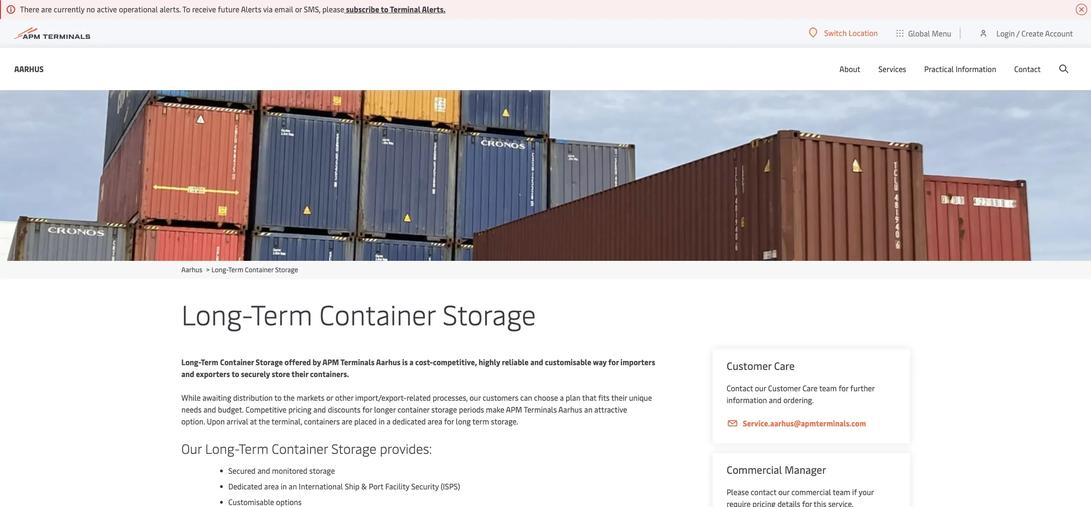 Task type: vqa. For each thing, say whether or not it's contained in the screenshot.
THE PRICING to the right
yes



Task type: locate. For each thing, give the bounding box(es) containing it.
global menu
[[909, 28, 952, 38]]

1 vertical spatial the
[[259, 416, 270, 426]]

create
[[1022, 28, 1044, 38]]

apm up storage.
[[506, 404, 522, 415]]

the right the 'at'
[[259, 416, 270, 426]]

a down the longer
[[387, 416, 391, 426]]

0 horizontal spatial our
[[470, 392, 481, 403]]

long-term container storage offered by apm terminals aarhus is a cost-competitive, highly reliable and customisable way for importers and exporters to securely store their containers.
[[181, 357, 655, 379]]

1 vertical spatial pricing
[[753, 499, 776, 507]]

services button
[[879, 47, 907, 90]]

longer
[[374, 404, 396, 415]]

and up option. upon
[[203, 404, 216, 415]]

our inside contact our customer care team for further information and ordering.
[[755, 383, 766, 393]]

1 vertical spatial an
[[289, 481, 297, 491]]

/
[[1017, 28, 1020, 38]]

facility
[[385, 481, 410, 491]]

team inside contact our customer care team for further information and ordering.
[[820, 383, 837, 393]]

provides:
[[380, 439, 432, 457]]

1 vertical spatial in
[[281, 481, 287, 491]]

storage
[[275, 265, 298, 274], [443, 295, 536, 333], [256, 357, 283, 367], [331, 439, 377, 457]]

0 vertical spatial to
[[381, 4, 389, 14]]

contact
[[1015, 64, 1041, 74], [727, 383, 753, 393]]

0 vertical spatial contact
[[1015, 64, 1041, 74]]

0 horizontal spatial pricing
[[288, 404, 312, 415]]

budget.
[[218, 404, 244, 415]]

customer inside contact our customer care team for further information and ordering.
[[768, 383, 801, 393]]

placed
[[354, 416, 377, 426]]

0 vertical spatial terminals
[[341, 357, 375, 367]]

aarhus
[[14, 63, 44, 74], [181, 265, 202, 274], [376, 357, 401, 367], [559, 404, 583, 415]]

1 horizontal spatial area
[[428, 416, 442, 426]]

1 horizontal spatial storage
[[432, 404, 457, 415]]

our
[[755, 383, 766, 393], [470, 392, 481, 403], [779, 487, 790, 497]]

manager
[[785, 463, 827, 477]]

for inside contact our customer care team for further information and ordering.
[[839, 383, 849, 393]]

to left securely
[[232, 369, 239, 379]]

1 horizontal spatial in
[[379, 416, 385, 426]]

0 vertical spatial or
[[295, 4, 302, 14]]

(isps)
[[441, 481, 460, 491]]

pricing down contact at the bottom right
[[753, 499, 776, 507]]

area inside "while awaiting distribution to the markets or other import/export-related processes, our customers can choose a plan that fits their unique needs and budget. competitive pricing and discounts for longer container storage periods make apm terminals aarhus an attractive option. upon arrival at the terminal, containers are placed in a dedicated area for long term storage."
[[428, 416, 442, 426]]

sms,
[[304, 4, 321, 14]]

terminals up containers.
[[341, 357, 375, 367]]

aarhus inside "long-term container storage offered by apm terminals aarhus is a cost-competitive, highly reliable and customisable way for importers and exporters to securely store their containers."
[[376, 357, 401, 367]]

our inside "while awaiting distribution to the markets or other import/export-related processes, our customers can choose a plan that fits their unique needs and budget. competitive pricing and discounts for longer container storage periods make apm terminals aarhus an attractive option. upon arrival at the terminal, containers are placed in a dedicated area for long term storage."
[[470, 392, 481, 403]]

and right reliable
[[531, 357, 543, 367]]

an down that
[[584, 404, 593, 415]]

an
[[584, 404, 593, 415], [289, 481, 297, 491]]

care up contact our customer care team for further information and ordering.
[[774, 359, 795, 373]]

switch location
[[825, 28, 878, 38]]

1 horizontal spatial contact
[[1015, 64, 1041, 74]]

1 vertical spatial are
[[342, 416, 353, 426]]

1 vertical spatial apm
[[506, 404, 522, 415]]

related
[[407, 392, 431, 403]]

0 horizontal spatial storage
[[309, 465, 335, 476]]

customer up ordering.
[[768, 383, 801, 393]]

1 horizontal spatial or
[[326, 392, 333, 403]]

to
[[381, 4, 389, 14], [232, 369, 239, 379], [275, 392, 282, 403]]

competitive,
[[433, 357, 477, 367]]

>
[[206, 265, 210, 274]]

aarhus inside "while awaiting distribution to the markets or other import/export-related processes, our customers can choose a plan that fits their unique needs and budget. competitive pricing and discounts for longer container storage periods make apm terminals aarhus an attractive option. upon arrival at the terminal, containers are placed in a dedicated area for long term storage."
[[559, 404, 583, 415]]

0 vertical spatial a
[[410, 357, 414, 367]]

1 horizontal spatial are
[[342, 416, 353, 426]]

0 vertical spatial an
[[584, 404, 593, 415]]

pricing down markets
[[288, 404, 312, 415]]

team inside please contact our commercial team if your require pricing details for this service.
[[833, 487, 851, 497]]

0 vertical spatial their
[[292, 369, 308, 379]]

commercial
[[792, 487, 831, 497]]

0 horizontal spatial or
[[295, 4, 302, 14]]

contact up information
[[727, 383, 753, 393]]

team for manager
[[833, 487, 851, 497]]

are inside "while awaiting distribution to the markets or other import/export-related processes, our customers can choose a plan that fits their unique needs and budget. competitive pricing and discounts for longer container storage periods make apm terminals aarhus an attractive option. upon arrival at the terminal, containers are placed in a dedicated area for long term storage."
[[342, 416, 353, 426]]

customer up information
[[727, 359, 772, 373]]

apm up containers.
[[323, 357, 339, 367]]

0 horizontal spatial their
[[292, 369, 308, 379]]

to left terminal
[[381, 4, 389, 14]]

storage inside "while awaiting distribution to the markets or other import/export-related processes, our customers can choose a plan that fits their unique needs and budget. competitive pricing and discounts for longer container storage periods make apm terminals aarhus an attractive option. upon arrival at the terminal, containers are placed in a dedicated area for long term storage."
[[432, 404, 457, 415]]

a inside "long-term container storage offered by apm terminals aarhus is a cost-competitive, highly reliable and customisable way for importers and exporters to securely store their containers."
[[410, 357, 414, 367]]

1 vertical spatial to
[[232, 369, 239, 379]]

1 horizontal spatial an
[[584, 404, 593, 415]]

the left markets
[[283, 392, 295, 403]]

awaiting
[[203, 392, 231, 403]]

ship
[[345, 481, 360, 491]]

2 vertical spatial to
[[275, 392, 282, 403]]

1 horizontal spatial terminals
[[524, 404, 557, 415]]

storage inside "long-term container storage offered by apm terminals aarhus is a cost-competitive, highly reliable and customisable way for importers and exporters to securely store their containers."
[[256, 357, 283, 367]]

apm inside "while awaiting distribution to the markets or other import/export-related processes, our customers can choose a plan that fits their unique needs and budget. competitive pricing and discounts for longer container storage periods make apm terminals aarhus an attractive option. upon arrival at the terminal, containers are placed in a dedicated area for long term storage."
[[506, 404, 522, 415]]

or left other
[[326, 392, 333, 403]]

and left ordering.
[[769, 395, 782, 405]]

1 vertical spatial or
[[326, 392, 333, 403]]

our up information
[[755, 383, 766, 393]]

care
[[774, 359, 795, 373], [803, 383, 818, 393]]

please
[[727, 487, 749, 497]]

0 horizontal spatial contact
[[727, 383, 753, 393]]

0 vertical spatial in
[[379, 416, 385, 426]]

to up competitive
[[275, 392, 282, 403]]

are down discounts
[[342, 416, 353, 426]]

customer care
[[727, 359, 795, 373]]

area down secured and monitored storage
[[264, 481, 279, 491]]

0 vertical spatial team
[[820, 383, 837, 393]]

in down the longer
[[379, 416, 385, 426]]

for left further
[[839, 383, 849, 393]]

their
[[292, 369, 308, 379], [612, 392, 627, 403]]

term
[[473, 416, 489, 426]]

switch location button
[[809, 28, 878, 38]]

an down the monitored
[[289, 481, 297, 491]]

require
[[727, 499, 751, 507]]

a
[[410, 357, 414, 367], [560, 392, 564, 403], [387, 416, 391, 426]]

contact down login / create account link
[[1015, 64, 1041, 74]]

long- up the secured
[[205, 439, 239, 457]]

email
[[275, 4, 293, 14]]

contact
[[751, 487, 777, 497]]

login
[[997, 28, 1015, 38]]

long- right > at the bottom
[[212, 265, 228, 274]]

our up the details at the bottom
[[779, 487, 790, 497]]

2 vertical spatial a
[[387, 416, 391, 426]]

for right way
[[609, 357, 619, 367]]

for up placed on the bottom left
[[363, 404, 372, 415]]

pricing inside "while awaiting distribution to the markets or other import/export-related processes, our customers can choose a plan that fits their unique needs and budget. competitive pricing and discounts for longer container storage periods make apm terminals aarhus an attractive option. upon arrival at the terminal, containers are placed in a dedicated area for long term storage."
[[288, 404, 312, 415]]

1 horizontal spatial their
[[612, 392, 627, 403]]

0 vertical spatial storage
[[432, 404, 457, 415]]

reliable
[[502, 357, 529, 367]]

a right is
[[410, 357, 414, 367]]

0 horizontal spatial area
[[264, 481, 279, 491]]

0 vertical spatial care
[[774, 359, 795, 373]]

exporters
[[196, 369, 230, 379]]

port
[[369, 481, 384, 491]]

0 vertical spatial pricing
[[288, 404, 312, 415]]

1 vertical spatial contact
[[727, 383, 753, 393]]

1 horizontal spatial pricing
[[753, 499, 776, 507]]

0 horizontal spatial aarhus link
[[14, 63, 44, 75]]

is
[[402, 357, 408, 367]]

their up attractive
[[612, 392, 627, 403]]

storage
[[432, 404, 457, 415], [309, 465, 335, 476]]

long-
[[212, 265, 228, 274], [181, 295, 251, 333], [181, 357, 201, 367], [205, 439, 239, 457]]

dedicated
[[228, 481, 262, 491]]

fits
[[598, 392, 610, 403]]

1 horizontal spatial apm
[[506, 404, 522, 415]]

the
[[283, 392, 295, 403], [259, 416, 270, 426]]

0 horizontal spatial in
[[281, 481, 287, 491]]

monitored
[[272, 465, 308, 476]]

and up while on the bottom left of the page
[[181, 369, 194, 379]]

area
[[428, 416, 442, 426], [264, 481, 279, 491]]

for down commercial
[[803, 499, 812, 507]]

alerts
[[241, 4, 262, 14]]

to inside "long-term container storage offered by apm terminals aarhus is a cost-competitive, highly reliable and customisable way for importers and exporters to securely store their containers."
[[232, 369, 239, 379]]

needs
[[181, 404, 202, 415]]

1 horizontal spatial our
[[755, 383, 766, 393]]

importers
[[621, 357, 655, 367]]

commercial manager
[[727, 463, 827, 477]]

team left further
[[820, 383, 837, 393]]

for left the long
[[444, 416, 454, 426]]

1 vertical spatial their
[[612, 392, 627, 403]]

our
[[181, 439, 202, 457]]

1 vertical spatial customer
[[768, 383, 801, 393]]

cost-
[[415, 357, 433, 367]]

our up periods
[[470, 392, 481, 403]]

a left plan
[[560, 392, 564, 403]]

team up service.
[[833, 487, 851, 497]]

area down container
[[428, 416, 442, 426]]

information
[[956, 64, 997, 74]]

0 vertical spatial apm
[[323, 357, 339, 367]]

0 vertical spatial are
[[41, 4, 52, 14]]

long- inside "long-term container storage offered by apm terminals aarhus is a cost-competitive, highly reliable and customisable way for importers and exporters to securely store their containers."
[[181, 357, 201, 367]]

1 horizontal spatial the
[[283, 392, 295, 403]]

1 vertical spatial area
[[264, 481, 279, 491]]

0 vertical spatial customer
[[727, 359, 772, 373]]

customer
[[727, 359, 772, 373], [768, 383, 801, 393]]

in down secured and monitored storage
[[281, 481, 287, 491]]

1 horizontal spatial to
[[275, 392, 282, 403]]

0 horizontal spatial are
[[41, 4, 52, 14]]

please contact our commercial team if your require pricing details for this service.
[[727, 487, 874, 507]]

0 vertical spatial the
[[283, 392, 295, 403]]

in inside "while awaiting distribution to the markets or other import/export-related processes, our customers can choose a plan that fits their unique needs and budget. competitive pricing and discounts for longer container storage periods make apm terminals aarhus an attractive option. upon arrival at the terminal, containers are placed in a dedicated area for long term storage."
[[379, 416, 385, 426]]

1 vertical spatial a
[[560, 392, 564, 403]]

are right there
[[41, 4, 52, 14]]

1 vertical spatial storage
[[309, 465, 335, 476]]

care up ordering.
[[803, 383, 818, 393]]

0 vertical spatial area
[[428, 416, 442, 426]]

currently
[[54, 4, 85, 14]]

securely
[[241, 369, 270, 379]]

this
[[814, 499, 827, 507]]

1 horizontal spatial a
[[410, 357, 414, 367]]

distribution
[[233, 392, 273, 403]]

their down offered
[[292, 369, 308, 379]]

0 horizontal spatial to
[[232, 369, 239, 379]]

2 horizontal spatial our
[[779, 487, 790, 497]]

1 vertical spatial terminals
[[524, 404, 557, 415]]

1 vertical spatial team
[[833, 487, 851, 497]]

that
[[582, 392, 597, 403]]

terminal
[[390, 4, 421, 14]]

for inside please contact our commercial team if your require pricing details for this service.
[[803, 499, 812, 507]]

0 horizontal spatial terminals
[[341, 357, 375, 367]]

storage up "international"
[[309, 465, 335, 476]]

1 vertical spatial care
[[803, 383, 818, 393]]

container storage denmark image
[[0, 90, 1092, 261]]

no
[[86, 4, 95, 14]]

or left sms,
[[295, 4, 302, 14]]

long- up exporters
[[181, 357, 201, 367]]

apm inside "long-term container storage offered by apm terminals aarhus is a cost-competitive, highly reliable and customisable way for importers and exporters to securely store their containers."
[[323, 357, 339, 367]]

in
[[379, 416, 385, 426], [281, 481, 287, 491]]

container
[[245, 265, 274, 274], [319, 295, 436, 333], [220, 357, 254, 367], [272, 439, 328, 457]]

terminal,
[[272, 416, 302, 426]]

0 horizontal spatial a
[[387, 416, 391, 426]]

long
[[456, 416, 471, 426]]

1 horizontal spatial aarhus link
[[181, 265, 202, 274]]

for inside "long-term container storage offered by apm terminals aarhus is a cost-competitive, highly reliable and customisable way for importers and exporters to securely store their containers."
[[609, 357, 619, 367]]

long- down > at the bottom
[[181, 295, 251, 333]]

storage down processes, at bottom left
[[432, 404, 457, 415]]

0 horizontal spatial an
[[289, 481, 297, 491]]

option. upon
[[181, 416, 225, 426]]

0 horizontal spatial apm
[[323, 357, 339, 367]]

contact inside contact our customer care team for further information and ordering.
[[727, 383, 753, 393]]

1 horizontal spatial care
[[803, 383, 818, 393]]

terminals down choose
[[524, 404, 557, 415]]



Task type: describe. For each thing, give the bounding box(es) containing it.
contact for contact our customer care team for further information and ordering.
[[727, 383, 753, 393]]

and inside contact our customer care team for further information and ordering.
[[769, 395, 782, 405]]

or inside "while awaiting distribution to the markets or other import/export-related processes, our customers can choose a plan that fits their unique needs and budget. competitive pricing and discounts for longer container storage periods make apm terminals aarhus an attractive option. upon arrival at the terminal, containers are placed in a dedicated area for long term storage."
[[326, 392, 333, 403]]

to inside "while awaiting distribution to the markets or other import/export-related processes, our customers can choose a plan that fits their unique needs and budget. competitive pricing and discounts for longer container storage periods make apm terminals aarhus an attractive option. upon arrival at the terminal, containers are placed in a dedicated area for long term storage."
[[275, 392, 282, 403]]

team for care
[[820, 383, 837, 393]]

future
[[218, 4, 239, 14]]

practical information
[[925, 64, 997, 74]]

secured and monitored storage
[[228, 465, 335, 476]]

menu
[[932, 28, 952, 38]]

ordering.
[[784, 395, 814, 405]]

an inside "while awaiting distribution to the markets or other import/export-related processes, our customers can choose a plan that fits their unique needs and budget. competitive pricing and discounts for longer container storage periods make apm terminals aarhus an attractive option. upon arrival at the terminal, containers are placed in a dedicated area for long term storage."
[[584, 404, 593, 415]]

your
[[859, 487, 874, 497]]

location
[[849, 28, 878, 38]]

containers.
[[310, 369, 349, 379]]

while
[[181, 392, 201, 403]]

subscribe
[[346, 4, 379, 14]]

choose
[[534, 392, 558, 403]]

container
[[398, 404, 430, 415]]

make
[[486, 404, 505, 415]]

practical
[[925, 64, 954, 74]]

container inside "long-term container storage offered by apm terminals aarhus is a cost-competitive, highly reliable and customisable way for importers and exporters to securely store their containers."
[[220, 357, 254, 367]]

0 vertical spatial aarhus link
[[14, 63, 44, 75]]

about
[[840, 64, 861, 74]]

their inside "long-term container storage offered by apm terminals aarhus is a cost-competitive, highly reliable and customisable way for importers and exporters to securely store their containers."
[[292, 369, 308, 379]]

there
[[20, 4, 39, 14]]

further
[[851, 383, 875, 393]]

care inside contact our customer care team for further information and ordering.
[[803, 383, 818, 393]]

service.
[[829, 499, 854, 507]]

our long-term container storage provides:
[[181, 439, 432, 457]]

switch
[[825, 28, 847, 38]]

long-term container storage
[[181, 295, 536, 333]]

about button
[[840, 47, 861, 90]]

2 horizontal spatial a
[[560, 392, 564, 403]]

alerts.
[[422, 4, 446, 14]]

dedicated
[[392, 416, 426, 426]]

practical information button
[[925, 47, 997, 90]]

while awaiting distribution to the markets or other import/export-related processes, our customers can choose a plan that fits their unique needs and budget. competitive pricing and discounts for longer container storage periods make apm terminals aarhus an attractive option. upon arrival at the terminal, containers are placed in a dedicated area for long term storage.
[[181, 392, 652, 426]]

global
[[909, 28, 930, 38]]

and right the secured
[[258, 465, 270, 476]]

processes,
[[433, 392, 468, 403]]

competitive
[[246, 404, 287, 415]]

at
[[250, 416, 257, 426]]

security
[[411, 481, 439, 491]]

information
[[727, 395, 767, 405]]

service.aarhus@apmterminals.com link
[[727, 417, 896, 429]]

store
[[272, 369, 290, 379]]

import/export-
[[355, 392, 407, 403]]

customisable
[[545, 357, 592, 367]]

0 horizontal spatial the
[[259, 416, 270, 426]]

pricing inside please contact our commercial team if your require pricing details for this service.
[[753, 499, 776, 507]]

to
[[182, 4, 190, 14]]

attractive
[[595, 404, 627, 415]]

aarhus > long-term container storage
[[181, 265, 298, 274]]

login / create account link
[[979, 19, 1073, 47]]

0 horizontal spatial care
[[774, 359, 795, 373]]

term inside "long-term container storage offered by apm terminals aarhus is a cost-competitive, highly reliable and customisable way for importers and exporters to securely store their containers."
[[201, 357, 218, 367]]

unique
[[629, 392, 652, 403]]

storage.
[[491, 416, 518, 426]]

arrival
[[227, 416, 248, 426]]

1 vertical spatial aarhus link
[[181, 265, 202, 274]]

receive
[[192, 4, 216, 14]]

containers
[[304, 416, 340, 426]]

close alert image
[[1076, 4, 1088, 15]]

secured
[[228, 465, 256, 476]]

there are currently no active operational alerts. to receive future alerts via email or sms, please subscribe to terminal alerts.
[[20, 4, 446, 14]]

highly
[[479, 357, 500, 367]]

customers
[[483, 392, 519, 403]]

global menu button
[[888, 19, 961, 47]]

2 horizontal spatial to
[[381, 4, 389, 14]]

contact our customer care team for further information and ordering.
[[727, 383, 875, 405]]

details
[[778, 499, 801, 507]]

login / create account
[[997, 28, 1073, 38]]

and up containers
[[313, 404, 326, 415]]

service.aarhus@apmterminals.com
[[743, 418, 866, 428]]

periods
[[459, 404, 484, 415]]

operational
[[119, 4, 158, 14]]

our inside please contact our commercial team if your require pricing details for this service.
[[779, 487, 790, 497]]

dedicated area in an international ship & port facility security (isps)
[[228, 481, 462, 491]]

contact for contact
[[1015, 64, 1041, 74]]

other
[[335, 392, 354, 403]]

way
[[593, 357, 607, 367]]

contact button
[[1015, 47, 1041, 90]]

offered
[[285, 357, 311, 367]]

can
[[521, 392, 532, 403]]

markets
[[297, 392, 325, 403]]

terminals inside "long-term container storage offered by apm terminals aarhus is a cost-competitive, highly reliable and customisable way for importers and exporters to securely store their containers."
[[341, 357, 375, 367]]

please
[[322, 4, 344, 14]]

their inside "while awaiting distribution to the markets or other import/export-related processes, our customers can choose a plan that fits their unique needs and budget. competitive pricing and discounts for longer container storage periods make apm terminals aarhus an attractive option. upon arrival at the terminal, containers are placed in a dedicated area for long term storage."
[[612, 392, 627, 403]]

terminals inside "while awaiting distribution to the markets or other import/export-related processes, our customers can choose a plan that fits their unique needs and budget. competitive pricing and discounts for longer container storage periods make apm terminals aarhus an attractive option. upon arrival at the terminal, containers are placed in a dedicated area for long term storage."
[[524, 404, 557, 415]]

account
[[1046, 28, 1073, 38]]



